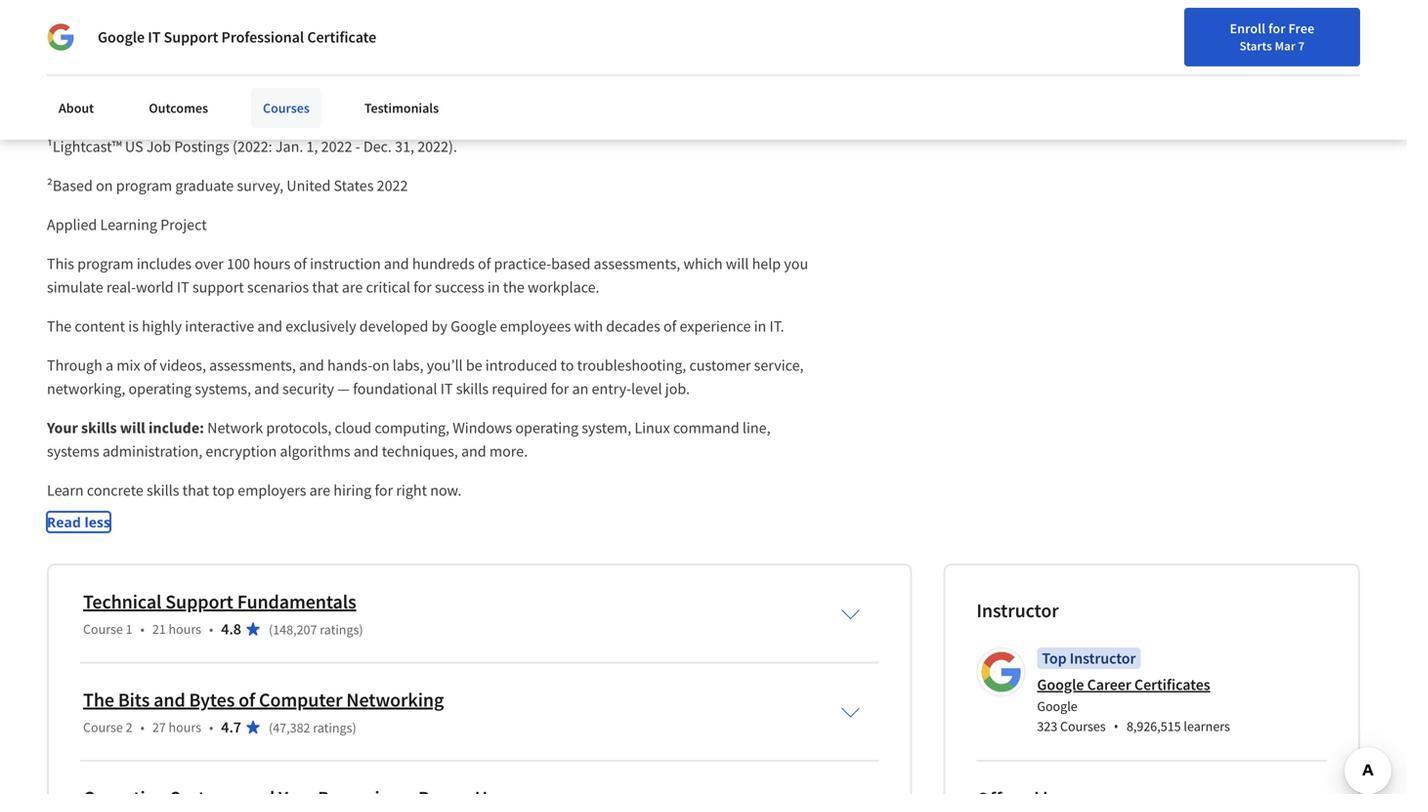 Task type: describe. For each thing, give the bounding box(es) containing it.
learn
[[47, 481, 84, 501]]

0 vertical spatial support
[[164, 27, 218, 47]]

protocols,
[[266, 418, 332, 438]]

log
[[1269, 22, 1290, 40]]

if
[[47, 35, 57, 55]]

network
[[207, 418, 263, 438]]

47,382
[[273, 719, 310, 737]]

2
[[126, 719, 132, 737]]

0 vertical spatial in
[[181, 35, 195, 55]]

2 horizontal spatial in
[[754, 317, 766, 336]]

• left '4.7'
[[209, 719, 213, 737]]

0 vertical spatial program
[[116, 176, 172, 196]]

and left security
[[254, 379, 279, 399]]

( for and
[[269, 719, 273, 737]]

1 vertical spatial certificate
[[376, 59, 448, 78]]

your
[[47, 418, 78, 438]]

2022 for 1,
[[321, 137, 352, 157]]

networking,
[[47, 379, 125, 399]]

us
[[125, 137, 143, 157]]

linux
[[635, 418, 670, 438]]

0 horizontal spatial are
[[309, 481, 330, 501]]

0 vertical spatial the
[[491, 35, 515, 55]]

includes
[[137, 254, 192, 274]]

outcomes link
[[137, 88, 220, 128]]

systems
[[47, 442, 99, 461]]

courses inside top instructor google career certificates google 323 courses • 8,926,515 learners
[[1060, 718, 1106, 736]]

check out all google career certificates here
[[47, 98, 336, 117]]

will inside this program includes over 100 hours of instruction and hundreds of practice-based assessments, which will help you simulate real-world it support scenarios that are critical for success in the workplace.
[[726, 254, 749, 274]]

in inside this program includes over 100 hours of instruction and hundreds of practice-based assessments, which will help you simulate real-world it support scenarios that are critical for success in the workplace.
[[488, 278, 500, 297]]

project
[[160, 215, 207, 235]]

dec.
[[363, 137, 392, 157]]

the for the content is highly interactive and exclusively developed by google employees with decades of experience in it.
[[47, 317, 72, 336]]

google career certificates image
[[980, 651, 1023, 694]]

foundations,
[[330, 35, 418, 55]]

include:
[[148, 418, 204, 438]]

your skills will include:
[[47, 418, 207, 438]]

0 vertical spatial certificate
[[307, 27, 376, 47]]

100
[[227, 254, 250, 274]]

of inside through a mix of videos, assessments, and hands-on labs, you'll be introduced to troubleshooting, customer service, networking, operating systems, and security — foundational it skills required for an entry-level job.
[[143, 356, 157, 375]]

and down "windows" on the bottom of the page
[[461, 442, 486, 461]]

line,
[[743, 418, 771, 438]]

it left foundations,
[[314, 35, 327, 55]]

the content is highly interactive and exclusively developed by google employees with decades of experience in it.
[[47, 317, 784, 336]]

²based on program graduate survey, united states 2022
[[47, 176, 408, 196]]

in
[[1293, 22, 1304, 40]]

certificates inside top instructor google career certificates google 323 courses • 8,926,515 learners
[[1134, 675, 1210, 695]]

more.
[[489, 442, 528, 461]]

and inside this program includes over 100 hours of instruction and hundreds of practice-based assessments, which will help you simulate real-world it support scenarios that are critical for success in the workplace.
[[384, 254, 409, 274]]

find
[[1127, 22, 1152, 40]]

starts
[[1240, 38, 1272, 54]]

is
[[128, 317, 139, 336]]

0 horizontal spatial instructor
[[977, 599, 1059, 623]]

1,
[[306, 137, 318, 157]]

course for technical
[[83, 621, 123, 638]]

you're
[[60, 35, 104, 55]]

through a mix of videos, assessments, and hands-on labs, you'll be introduced to troubleshooting, customer service, networking, operating systems, and security — foundational it skills required for an entry-level job.
[[47, 356, 807, 399]]

( for fundamentals
[[269, 621, 273, 639]]

be
[[466, 356, 482, 375]]

on inside through a mix of videos, assessments, and hands-on labs, you'll be introduced to troubleshooting, customer service, networking, operating systems, and security — foundational it skills required for an entry-level job.
[[373, 356, 390, 375]]

learners
[[1184, 718, 1230, 736]]

and down scenarios
[[257, 317, 282, 336]]

google up 'automation'
[[98, 27, 145, 47]]

operating inside network protocols, cloud computing, windows operating system, linux command line, systems administration, encryption algorithms and techniques, and more.
[[515, 418, 579, 438]]

google down "you're"
[[47, 59, 95, 78]]

join for free
[[1321, 25, 1396, 43]]

• right 2
[[140, 719, 144, 737]]

computing,
[[375, 418, 450, 438]]

this
[[47, 254, 74, 274]]

networking
[[346, 688, 444, 713]]

level
[[631, 379, 662, 399]]

system,
[[582, 418, 631, 438]]

this program includes over 100 hours of instruction and hundreds of practice-based assessments, which will help you simulate real-world it support scenarios that are critical for success in the workplace.
[[47, 254, 811, 297]]

¹lightcast™ us job postings (2022: jan. 1, 2022 - dec. 31, 2022).
[[47, 137, 457, 157]]

0 horizontal spatial your
[[279, 35, 311, 55]]

coursera image
[[23, 16, 148, 47]]

for inside through a mix of videos, assessments, and hands-on labs, you'll be introduced to troubleshooting, customer service, networking, operating systems, and security — foundational it skills required for an entry-level job.
[[551, 379, 569, 399]]

job.
[[665, 379, 690, 399]]

it inside this program includes over 100 hours of instruction and hundreds of practice-based assessments, which will help you simulate real-world it support scenarios that are critical for success in the workplace.
[[177, 278, 189, 297]]

applied learning project
[[47, 215, 207, 235]]

hours for and
[[169, 719, 201, 737]]

about
[[59, 99, 94, 117]]

bytes
[[189, 688, 235, 713]]

algorithms
[[280, 442, 350, 461]]

instruction
[[310, 254, 381, 274]]

assessments, inside through a mix of videos, assessments, and hands-on labs, you'll be introduced to troubleshooting, customer service, networking, operating systems, and security — foundational it skills required for an entry-level job.
[[209, 356, 296, 375]]

the for the bits and bytes of computer networking
[[83, 688, 114, 713]]

course 2 • 27 hours •
[[83, 719, 213, 737]]

4.8
[[221, 620, 241, 639]]

top
[[1042, 649, 1067, 669]]

bits
[[118, 688, 150, 713]]

automation
[[115, 59, 196, 78]]

success
[[435, 278, 484, 297]]

) for the bits and bytes of computer networking
[[352, 719, 356, 737]]

now.
[[430, 481, 462, 501]]

8,926,515
[[1127, 718, 1181, 736]]

new
[[1184, 22, 1209, 40]]

log in link
[[1259, 20, 1313, 43]]

join
[[1321, 25, 1347, 43]]

testimonials
[[364, 99, 439, 117]]

customer
[[689, 356, 751, 375]]

developed
[[359, 317, 428, 336]]

find your new career link
[[1117, 20, 1259, 44]]

building
[[198, 35, 255, 55]]

over
[[195, 254, 224, 274]]

network protocols, cloud computing, windows operating system, linux command line, systems administration, encryption algorithms and techniques, and more.
[[47, 418, 774, 461]]

course for the
[[83, 719, 123, 737]]

.
[[472, 59, 476, 78]]

( 47,382 ratings )
[[269, 719, 356, 737]]

mar
[[1275, 38, 1296, 54]]

workplace.
[[528, 278, 600, 297]]

states
[[334, 176, 374, 196]]

read less button
[[47, 512, 110, 533]]

learning
[[100, 215, 157, 235]]

7
[[1298, 38, 1305, 54]]

free for enroll for free starts mar 7
[[1289, 20, 1315, 37]]

which
[[684, 254, 723, 274]]

• inside top instructor google career certificates google 323 courses • 8,926,515 learners
[[1114, 718, 1119, 736]]

and up 27 on the bottom left of page
[[154, 688, 185, 713]]

1 vertical spatial skills
[[81, 418, 117, 438]]

fundamentals
[[237, 590, 356, 614]]

google up the 323
[[1037, 698, 1078, 716]]

instructor inside top instructor google career certificates google 323 courses • 8,926,515 learners
[[1070, 649, 1136, 669]]

are inside this program includes over 100 hours of instruction and hundreds of practice-based assessments, which will help you simulate real-world it support scenarios that are critical for success in the workplace.
[[342, 278, 363, 297]]



Task type: vqa. For each thing, say whether or not it's contained in the screenshot.
HELP CENTER icon
no



Task type: locate. For each thing, give the bounding box(es) containing it.
google right the by
[[451, 317, 497, 336]]

free for join for free
[[1370, 25, 1396, 43]]

troubleshooting,
[[577, 356, 686, 375]]

by
[[432, 317, 447, 336]]

2 vertical spatial in
[[754, 317, 766, 336]]

0 vertical spatial are
[[342, 278, 363, 297]]

1 horizontal spatial the
[[83, 688, 114, 713]]

career
[[1212, 22, 1249, 40], [184, 98, 227, 117], [1087, 675, 1131, 695]]

1 vertical spatial )
[[352, 719, 356, 737]]

( down fundamentals
[[269, 621, 273, 639]]

hands-
[[327, 356, 373, 375]]

required
[[492, 379, 548, 399]]

career up '8,926,515'
[[1087, 675, 1131, 695]]

1 horizontal spatial instructor
[[1070, 649, 1136, 669]]

1 vertical spatial career
[[184, 98, 227, 117]]

of right decades
[[664, 317, 677, 336]]

the left content
[[47, 317, 72, 336]]

here
[[307, 98, 336, 117]]

of up success
[[478, 254, 491, 274]]

0 vertical spatial hours
[[253, 254, 291, 274]]

0 vertical spatial that
[[312, 278, 339, 297]]

in
[[181, 35, 195, 55], [488, 278, 500, 297], [754, 317, 766, 336]]

1 vertical spatial support
[[165, 590, 233, 614]]

operating up more.
[[515, 418, 579, 438]]

certificates down google it automation with python professional certificate link
[[230, 98, 304, 117]]

courses right the 323
[[1060, 718, 1106, 736]]

323
[[1037, 718, 1058, 736]]

0 vertical spatial )
[[359, 621, 363, 639]]

are left hiring at the left
[[309, 481, 330, 501]]

assessments,
[[594, 254, 680, 274], [209, 356, 296, 375]]

skills down be
[[456, 379, 489, 399]]

it right world
[[177, 278, 189, 297]]

2 course from the top
[[83, 719, 123, 737]]

that left top
[[182, 481, 209, 501]]

• left 4.8
[[209, 621, 213, 638]]

0 vertical spatial course
[[83, 621, 123, 638]]

0 horizontal spatial 2022
[[321, 137, 352, 157]]

1 vertical spatial operating
[[515, 418, 579, 438]]

) down networking on the bottom left of page
[[352, 719, 356, 737]]

1 horizontal spatial will
[[726, 254, 749, 274]]

0 vertical spatial assessments,
[[594, 254, 680, 274]]

certificate down check at the top left of the page
[[376, 59, 448, 78]]

career for find
[[1212, 22, 1249, 40]]

0 vertical spatial with
[[199, 59, 231, 78]]

1 horizontal spatial operating
[[515, 418, 579, 438]]

with left decades
[[574, 317, 603, 336]]

course 1 • 21 hours •
[[83, 621, 213, 638]]

course left 1 on the bottom left of the page
[[83, 621, 123, 638]]

and up security
[[299, 356, 324, 375]]

0 vertical spatial ratings
[[320, 621, 359, 639]]

1 vertical spatial out
[[90, 98, 112, 117]]

2 horizontal spatial skills
[[456, 379, 489, 399]]

0 vertical spatial operating
[[128, 379, 192, 399]]

1 horizontal spatial that
[[312, 278, 339, 297]]

courses up jan.
[[263, 99, 310, 117]]

0 vertical spatial skills
[[456, 379, 489, 399]]

) right 148,207 in the bottom left of the page
[[359, 621, 363, 639]]

1 vertical spatial instructor
[[1070, 649, 1136, 669]]

2 vertical spatial career
[[1087, 675, 1131, 695]]

content
[[75, 317, 125, 336]]

certificates up '8,926,515'
[[1134, 675, 1210, 695]]

program
[[116, 176, 172, 196], [77, 254, 134, 274]]

graduate
[[175, 176, 234, 196]]

1 vertical spatial are
[[309, 481, 330, 501]]

security
[[282, 379, 334, 399]]

will up administration,
[[120, 418, 145, 438]]

1 course from the top
[[83, 621, 123, 638]]

0 vertical spatial certificates
[[230, 98, 304, 117]]

course left 2
[[83, 719, 123, 737]]

27
[[152, 719, 166, 737]]

for right join
[[1349, 25, 1367, 43]]

operating down videos,
[[128, 379, 192, 399]]

0 horizontal spatial that
[[182, 481, 209, 501]]

• right 1 on the bottom left of the page
[[140, 621, 144, 638]]

operating
[[128, 379, 192, 399], [515, 418, 579, 438]]

1 vertical spatial assessments,
[[209, 356, 296, 375]]

1 horizontal spatial are
[[342, 278, 363, 297]]

1 horizontal spatial 2022
[[377, 176, 408, 196]]

1 horizontal spatial with
[[574, 317, 603, 336]]

1 horizontal spatial )
[[359, 621, 363, 639]]

in left it.
[[754, 317, 766, 336]]

introduced
[[485, 356, 557, 375]]

2 vertical spatial hours
[[169, 719, 201, 737]]

1 vertical spatial (
[[269, 719, 273, 737]]

2022
[[321, 137, 352, 157], [377, 176, 408, 196]]

will left help
[[726, 254, 749, 274]]

to
[[560, 356, 574, 375]]

—
[[337, 379, 350, 399]]

google down top at the bottom right of page
[[1037, 675, 1084, 695]]

1 vertical spatial professional
[[287, 59, 373, 78]]

instructor up top at the bottom right of page
[[977, 599, 1059, 623]]

in right success
[[488, 278, 500, 297]]

1 vertical spatial the
[[503, 278, 525, 297]]

( down the bits and bytes of computer networking link at bottom
[[269, 719, 273, 737]]

1 horizontal spatial in
[[488, 278, 500, 297]]

0 horizontal spatial on
[[96, 176, 113, 196]]

0 horizontal spatial career
[[184, 98, 227, 117]]

1 horizontal spatial certificates
[[1134, 675, 1210, 695]]

top instructor google career certificates google 323 courses • 8,926,515 learners
[[1037, 649, 1230, 736]]

survey,
[[237, 176, 284, 196]]

0 horizontal spatial in
[[181, 35, 195, 55]]

1 vertical spatial hours
[[169, 621, 201, 638]]

certificates
[[230, 98, 304, 117], [1134, 675, 1210, 695]]

0 horizontal spatial free
[[1289, 20, 1315, 37]]

instructor up google career certificates link
[[1070, 649, 1136, 669]]

2 vertical spatial skills
[[147, 481, 179, 501]]

0 vertical spatial out
[[465, 35, 488, 55]]

that inside this program includes over 100 hours of instruction and hundreds of practice-based assessments, which will help you simulate real-world it support scenarios that are critical for success in the workplace.
[[312, 278, 339, 297]]

1 vertical spatial courses
[[1060, 718, 1106, 736]]

0 horizontal spatial operating
[[128, 379, 192, 399]]

help
[[752, 254, 781, 274]]

scenarios
[[247, 278, 309, 297]]

1 vertical spatial with
[[574, 317, 603, 336]]

1 horizontal spatial career
[[1087, 675, 1131, 695]]

and down cloud
[[354, 442, 379, 461]]

) for technical support fundamentals
[[359, 621, 363, 639]]

ratings for the bits and bytes of computer networking
[[313, 719, 352, 737]]

log in
[[1269, 22, 1304, 40]]

labs,
[[393, 356, 424, 375]]

applied
[[47, 215, 97, 235]]

2022).
[[417, 137, 457, 157]]

interested
[[108, 35, 178, 55]]

0 horizontal spatial skills
[[81, 418, 117, 438]]

2 vertical spatial on
[[373, 356, 390, 375]]

professional up here link
[[287, 59, 373, 78]]

employees
[[500, 317, 571, 336]]

1 vertical spatial will
[[120, 418, 145, 438]]

enroll
[[1230, 20, 1266, 37]]

support
[[192, 278, 244, 297]]

the inside this program includes over 100 hours of instruction and hundreds of practice-based assessments, which will help you simulate real-world it support scenarios that are critical for success in the workplace.
[[503, 278, 525, 297]]

google
[[98, 27, 145, 47], [47, 59, 95, 78], [134, 98, 181, 117], [451, 317, 497, 336], [1037, 675, 1084, 695], [1037, 698, 1078, 716]]

1 vertical spatial program
[[77, 254, 134, 274]]

it inside through a mix of videos, assessments, and hands-on labs, you'll be introduced to troubleshooting, customer service, networking, operating systems, and security — foundational it skills required for an entry-level job.
[[440, 379, 453, 399]]

postings
[[174, 137, 229, 157]]

opens in a new tab image
[[456, 61, 472, 76]]

0 vertical spatial career
[[1212, 22, 1249, 40]]

an
[[572, 379, 589, 399]]

2 horizontal spatial career
[[1212, 22, 1249, 40]]

professional
[[221, 27, 304, 47], [287, 59, 373, 78]]

cloud
[[335, 418, 372, 438]]

mix
[[117, 356, 140, 375]]

0 vertical spatial will
[[726, 254, 749, 274]]

top
[[212, 481, 234, 501]]

(2022:
[[233, 137, 272, 157]]

join for free link
[[1315, 15, 1401, 52]]

experience
[[680, 317, 751, 336]]

hours up scenarios
[[253, 254, 291, 274]]

ratings right 148,207 in the bottom left of the page
[[320, 621, 359, 639]]

check
[[47, 98, 87, 117]]

a
[[106, 356, 113, 375]]

-
[[355, 137, 360, 157]]

hiring
[[333, 481, 372, 501]]

technical
[[83, 590, 162, 614]]

python
[[234, 59, 284, 78]]

for
[[1269, 20, 1286, 37], [1349, 25, 1367, 43], [413, 278, 432, 297], [551, 379, 569, 399], [375, 481, 393, 501]]

1 ( from the top
[[269, 621, 273, 639]]

• left '8,926,515'
[[1114, 718, 1119, 736]]

0 horizontal spatial )
[[352, 719, 356, 737]]

about link
[[47, 88, 106, 128]]

google career certificates link
[[1037, 675, 1210, 695]]

technical support fundamentals
[[83, 590, 356, 614]]

command
[[673, 418, 739, 438]]

on left labs,
[[373, 356, 390, 375]]

1 vertical spatial on
[[96, 176, 113, 196]]

program up real-
[[77, 254, 134, 274]]

2022 right states
[[377, 176, 408, 196]]

0 vertical spatial 2022
[[321, 137, 352, 157]]

for left right
[[375, 481, 393, 501]]

0 vertical spatial professional
[[221, 27, 304, 47]]

free up 7
[[1289, 20, 1315, 37]]

of up scenarios
[[294, 254, 307, 274]]

hours right 21
[[169, 621, 201, 638]]

of
[[294, 254, 307, 274], [478, 254, 491, 274], [664, 317, 677, 336], [143, 356, 157, 375], [239, 688, 255, 713]]

enroll for free starts mar 7
[[1230, 20, 1315, 54]]

ratings right the 47,382
[[313, 719, 352, 737]]

1 vertical spatial course
[[83, 719, 123, 737]]

if you're interested in building on your it foundations, check out the
[[47, 35, 518, 55]]

outcomes
[[149, 99, 208, 117]]

assessments, inside this program includes over 100 hours of instruction and hundreds of practice-based assessments, which will help you simulate real-world it support scenarios that are critical for success in the workplace.
[[594, 254, 680, 274]]

your right find
[[1155, 22, 1181, 40]]

career inside top instructor google career certificates google 323 courses • 8,926,515 learners
[[1087, 675, 1131, 695]]

learn concrete skills that top employers are hiring for right now.
[[47, 481, 462, 501]]

skills down administration,
[[147, 481, 179, 501]]

for inside enroll for free starts mar 7
[[1269, 20, 1286, 37]]

0 horizontal spatial courses
[[263, 99, 310, 117]]

operating inside through a mix of videos, assessments, and hands-on labs, you'll be introduced to troubleshooting, customer service, networking, operating systems, and security — foundational it skills required for an entry-level job.
[[128, 379, 192, 399]]

skills inside through a mix of videos, assessments, and hands-on labs, you'll be introduced to troubleshooting, customer service, networking, operating systems, and security — foundational it skills required for an entry-level job.
[[456, 379, 489, 399]]

for down hundreds
[[413, 278, 432, 297]]

for up mar
[[1269, 20, 1286, 37]]

0 horizontal spatial certificates
[[230, 98, 304, 117]]

united
[[287, 176, 331, 196]]

on up google it automation with python professional certificate link
[[258, 35, 276, 55]]

job
[[146, 137, 171, 157]]

courses
[[263, 99, 310, 117], [1060, 718, 1106, 736]]

1 vertical spatial that
[[182, 481, 209, 501]]

1 vertical spatial the
[[83, 688, 114, 713]]

it down "you're"
[[98, 59, 112, 78]]

and up critical
[[384, 254, 409, 274]]

0 horizontal spatial out
[[90, 98, 112, 117]]

0 vertical spatial instructor
[[977, 599, 1059, 623]]

windows
[[453, 418, 512, 438]]

in left building
[[181, 35, 195, 55]]

google image
[[47, 23, 74, 51]]

technical support fundamentals link
[[83, 590, 356, 614]]

for left an
[[551, 379, 569, 399]]

1 vertical spatial 2022
[[377, 176, 408, 196]]

encryption
[[206, 442, 277, 461]]

0 vertical spatial the
[[47, 317, 72, 336]]

jan.
[[275, 137, 303, 157]]

support up 'automation'
[[164, 27, 218, 47]]

2022 left -
[[321, 137, 352, 157]]

are down the instruction
[[342, 278, 363, 297]]

hundreds
[[412, 254, 475, 274]]

interactive
[[185, 317, 254, 336]]

0 horizontal spatial assessments,
[[209, 356, 296, 375]]

0 horizontal spatial the
[[47, 317, 72, 336]]

•
[[140, 621, 144, 638], [209, 621, 213, 638], [1114, 718, 1119, 736], [140, 719, 144, 737], [209, 719, 213, 737]]

career for top
[[1087, 675, 1131, 695]]

the down the practice- at left top
[[503, 278, 525, 297]]

exclusively
[[286, 317, 356, 336]]

program down "us"
[[116, 176, 172, 196]]

ratings for technical support fundamentals
[[320, 621, 359, 639]]

that down the instruction
[[312, 278, 339, 297]]

free inside enroll for free starts mar 7
[[1289, 20, 1315, 37]]

1 horizontal spatial out
[[465, 35, 488, 55]]

courses link
[[251, 88, 321, 128]]

2 horizontal spatial on
[[373, 356, 390, 375]]

assessments, up 'systems,'
[[209, 356, 296, 375]]

and
[[384, 254, 409, 274], [257, 317, 282, 336], [299, 356, 324, 375], [254, 379, 279, 399], [354, 442, 379, 461], [461, 442, 486, 461], [154, 688, 185, 713]]

assessments, up decades
[[594, 254, 680, 274]]

of up '4.7'
[[239, 688, 255, 713]]

it down "you'll"
[[440, 379, 453, 399]]

on right ²based at the left top of page
[[96, 176, 113, 196]]

with down building
[[199, 59, 231, 78]]

the right check at the top left of the page
[[491, 35, 515, 55]]

career up postings
[[184, 98, 227, 117]]

1 horizontal spatial free
[[1370, 25, 1396, 43]]

out left the all
[[90, 98, 112, 117]]

the left 'bits'
[[83, 688, 114, 713]]

skills up the systems
[[81, 418, 117, 438]]

hours right 27 on the bottom left of page
[[169, 719, 201, 737]]

certificate up here link
[[307, 27, 376, 47]]

techniques,
[[382, 442, 458, 461]]

1 horizontal spatial courses
[[1060, 718, 1106, 736]]

less
[[84, 513, 110, 532]]

2022 for states
[[377, 176, 408, 196]]

2 ( from the top
[[269, 719, 273, 737]]

1 vertical spatial in
[[488, 278, 500, 297]]

hours inside this program includes over 100 hours of instruction and hundreds of practice-based assessments, which will help you simulate real-world it support scenarios that are critical for success in the workplace.
[[253, 254, 291, 274]]

for inside this program includes over 100 hours of instruction and hundreds of practice-based assessments, which will help you simulate real-world it support scenarios that are critical for success in the workplace.
[[413, 278, 432, 297]]

1 vertical spatial ratings
[[313, 719, 352, 737]]

0 vertical spatial on
[[258, 35, 276, 55]]

google right the all
[[134, 98, 181, 117]]

1 horizontal spatial your
[[1155, 22, 1181, 40]]

31,
[[395, 137, 414, 157]]

0 horizontal spatial will
[[120, 418, 145, 438]]

real-
[[106, 278, 136, 297]]

it up 'automation'
[[148, 27, 161, 47]]

free right join
[[1370, 25, 1396, 43]]

1 horizontal spatial assessments,
[[594, 254, 680, 274]]

highly
[[142, 317, 182, 336]]

program inside this program includes over 100 hours of instruction and hundreds of practice-based assessments, which will help you simulate real-world it support scenarios that are critical for success in the workplace.
[[77, 254, 134, 274]]

hours for fundamentals
[[169, 621, 201, 638]]

support up 4.8
[[165, 590, 233, 614]]

your up google it automation with python professional certificate link
[[279, 35, 311, 55]]

1 horizontal spatial on
[[258, 35, 276, 55]]

0 horizontal spatial with
[[199, 59, 231, 78]]

of right mix
[[143, 356, 157, 375]]

out up .
[[465, 35, 488, 55]]

( 148,207 ratings )
[[269, 621, 363, 639]]

0 vertical spatial courses
[[263, 99, 310, 117]]

1 horizontal spatial skills
[[147, 481, 179, 501]]

entry-
[[592, 379, 631, 399]]

career right new
[[1212, 22, 1249, 40]]

0 vertical spatial (
[[269, 621, 273, 639]]

based
[[551, 254, 591, 274]]

professional up google it automation with python professional certificate link
[[221, 27, 304, 47]]

None search field
[[279, 12, 601, 51]]

employers
[[238, 481, 306, 501]]

)
[[359, 621, 363, 639], [352, 719, 356, 737]]

1 vertical spatial certificates
[[1134, 675, 1210, 695]]

check
[[421, 35, 462, 55]]



